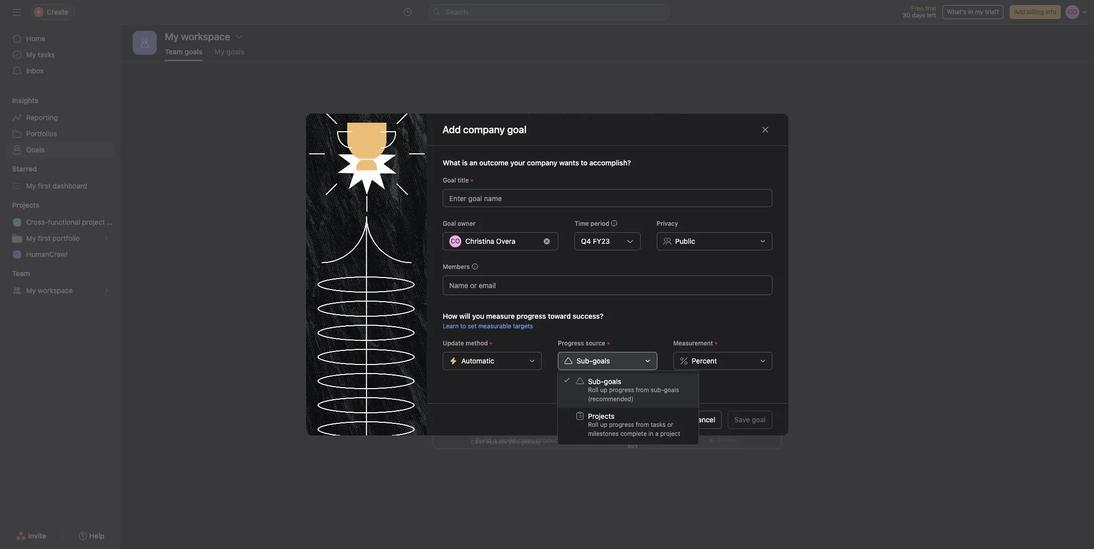 Task type: locate. For each thing, give the bounding box(es) containing it.
1 from from the top
[[636, 386, 650, 394]]

1 vertical spatial first
[[38, 234, 51, 242]]

2 vertical spatial add
[[482, 135, 497, 144]]

first for dashboard
[[38, 182, 51, 190]]

add down "add company goal"
[[482, 135, 497, 144]]

project inside projects roll up progress from tasks or milestones complete in a project
[[661, 430, 681, 438]]

30
[[903, 12, 911, 19]]

roll up (recommended)
[[588, 386, 599, 394]]

1 horizontal spatial required image
[[488, 341, 494, 347]]

to left help
[[555, 135, 562, 144]]

my
[[215, 47, 225, 56], [26, 50, 36, 59], [26, 182, 36, 190], [26, 234, 36, 242], [26, 286, 36, 295]]

teams
[[582, 135, 605, 144]]

owner
[[458, 220, 476, 227]]

projects for projects roll up progress from tasks or milestones complete in a project
[[588, 412, 615, 420]]

overa
[[496, 237, 516, 245]]

q4
[[581, 237, 591, 245]]

your right the "work"
[[717, 135, 733, 144]]

add company goal dialog
[[306, 114, 789, 436]]

2 horizontal spatial required image
[[713, 341, 719, 347]]

roll up milestones
[[588, 421, 599, 429]]

0 vertical spatial tasks
[[38, 50, 55, 59]]

invite
[[28, 532, 46, 540]]

sub-goals
[[577, 357, 610, 365]]

0 horizontal spatial your
[[511, 158, 525, 167]]

0 vertical spatial and
[[546, 111, 566, 125]]

in inside projects roll up progress from tasks or milestones complete in a project
[[649, 430, 654, 438]]

0 vertical spatial in
[[969, 8, 974, 16]]

goals
[[185, 47, 203, 56], [227, 47, 245, 56], [533, 135, 553, 144], [593, 357, 610, 365], [604, 377, 622, 386], [664, 386, 680, 394]]

1 first from the top
[[38, 182, 51, 190]]

add up what
[[443, 123, 461, 135]]

1 vertical spatial project
[[661, 430, 681, 438]]

set
[[468, 322, 477, 330]]

1 roll from the top
[[588, 386, 599, 394]]

add inside button
[[1015, 8, 1026, 16]]

1 vertical spatial team
[[12, 269, 30, 278]]

goals
[[26, 145, 45, 154]]

set
[[525, 111, 543, 125]]

percent
[[692, 357, 717, 365]]

projects up milestones
[[588, 412, 615, 420]]

up up (recommended)
[[601, 386, 608, 394]]

1 vertical spatial projects
[[588, 412, 615, 420]]

invite button
[[10, 527, 53, 545]]

1 vertical spatial goal
[[443, 220, 456, 227]]

free
[[912, 5, 924, 12]]

2 up from the top
[[601, 421, 608, 429]]

(recommended)
[[588, 395, 634, 403]]

0 vertical spatial projects
[[12, 201, 39, 209]]

projects
[[12, 201, 39, 209], [588, 412, 615, 420]]

q4 fy23 button
[[575, 232, 641, 250]]

your inside the add company goal dialog
[[511, 158, 525, 167]]

my inside 'link'
[[26, 234, 36, 242]]

learn
[[443, 322, 459, 330]]

1 vertical spatial in
[[649, 430, 654, 438]]

search button
[[429, 4, 670, 20]]

2 roll from the top
[[588, 421, 599, 429]]

humancrawl link
[[6, 246, 115, 263]]

search
[[446, 8, 469, 16]]

how
[[443, 312, 458, 320]]

what's in my trial?
[[948, 8, 1000, 16]]

what's
[[948, 8, 967, 16]]

my for my first dashboard
[[26, 182, 36, 190]]

1 horizontal spatial in
[[969, 8, 974, 16]]

1 vertical spatial tasks
[[651, 421, 666, 429]]

plan
[[107, 218, 121, 226]]

0 vertical spatial from
[[636, 386, 650, 394]]

sub-goals roll up progress from sub-goals (recommended)
[[588, 377, 680, 403]]

0 horizontal spatial tasks
[[38, 50, 55, 59]]

0 vertical spatial sub-
[[577, 357, 593, 365]]

my down starred on the top of page
[[26, 182, 36, 190]]

fy23
[[593, 237, 610, 245]]

my for my workspace
[[26, 286, 36, 295]]

goals inside dropdown button
[[593, 357, 610, 365]]

add inside dialog
[[443, 123, 461, 135]]

1 vertical spatial and
[[641, 135, 654, 144]]

humancrawl
[[26, 250, 68, 259]]

my workspace
[[165, 31, 230, 42]]

2 first from the top
[[38, 234, 51, 242]]

progress inside sub-goals roll up progress from sub-goals (recommended)
[[610, 386, 635, 394]]

my inside global element
[[26, 50, 36, 59]]

teams element
[[0, 265, 121, 301]]

dashboard
[[53, 182, 87, 190]]

0 horizontal spatial team
[[12, 269, 30, 278]]

2 horizontal spatial to
[[708, 135, 715, 144]]

goal
[[443, 177, 456, 184], [443, 220, 456, 227]]

1 horizontal spatial projects
[[588, 412, 615, 420]]

up inside projects roll up progress from tasks or milestones complete in a project
[[601, 421, 608, 429]]

my down team dropdown button
[[26, 286, 36, 295]]

my down cross-
[[26, 234, 36, 242]]

hide sidebar image
[[13, 8, 21, 16]]

progress up (recommended)
[[610, 386, 635, 394]]

sub- down the sub-goals
[[588, 377, 604, 386]]

team inside dropdown button
[[12, 269, 30, 278]]

1 vertical spatial up
[[601, 421, 608, 429]]

sub- down progress source
[[577, 357, 593, 365]]

0 vertical spatial add
[[1015, 8, 1026, 16]]

roll inside projects roll up progress from tasks or milestones complete in a project
[[588, 421, 599, 429]]

public
[[676, 237, 695, 245]]

your down level
[[511, 158, 525, 167]]

starred button
[[0, 164, 37, 174]]

tasks up the a
[[651, 421, 666, 429]]

required image down the learn to set measurable targets link
[[488, 341, 494, 347]]

in left my
[[969, 8, 974, 16]]

and up objectives. at the right top
[[641, 135, 654, 144]]

0 vertical spatial team
[[165, 47, 183, 56]]

1 horizontal spatial and
[[641, 135, 654, 144]]

set and achieve strategic goals
[[525, 111, 691, 125]]

an
[[470, 158, 478, 167]]

goals for my goals
[[227, 47, 245, 56]]

my tasks link
[[6, 47, 115, 63]]

global element
[[0, 25, 121, 85]]

to
[[555, 135, 562, 144], [708, 135, 715, 144], [461, 322, 466, 330]]

0 horizontal spatial in
[[649, 430, 654, 438]]

remove image
[[544, 238, 550, 244]]

0 horizontal spatial projects
[[12, 201, 39, 209]]

progress source
[[558, 340, 606, 347]]

my tasks
[[26, 50, 55, 59]]

add company goal
[[443, 123, 527, 135]]

your
[[717, 135, 733, 144], [511, 158, 525, 167]]

required image down an
[[469, 178, 475, 184]]

0 horizontal spatial to
[[461, 322, 466, 330]]

progress up the complete
[[610, 421, 635, 429]]

achieve
[[568, 111, 610, 125]]

0 horizontal spatial project
[[82, 218, 105, 226]]

1 up from the top
[[601, 386, 608, 394]]

0 vertical spatial progress
[[517, 312, 546, 320]]

1 horizontal spatial tasks
[[651, 421, 666, 429]]

from up the complete
[[636, 421, 650, 429]]

0 vertical spatial goal
[[443, 177, 456, 184]]

0 horizontal spatial and
[[546, 111, 566, 125]]

1 vertical spatial from
[[636, 421, 650, 429]]

0 vertical spatial first
[[38, 182, 51, 190]]

and right set
[[546, 111, 566, 125]]

2 from from the top
[[636, 421, 650, 429]]

my first dashboard link
[[6, 178, 115, 194]]

1 vertical spatial progress
[[610, 386, 635, 394]]

progress up targets
[[517, 312, 546, 320]]

goal for goal title
[[443, 177, 456, 184]]

period
[[591, 220, 610, 227]]

1 vertical spatial roll
[[588, 421, 599, 429]]

add billing info button
[[1010, 5, 1062, 19]]

my first portfolio link
[[6, 230, 115, 246]]

goal left owner
[[443, 220, 456, 227]]

my up inbox
[[26, 50, 36, 59]]

my goals link
[[215, 47, 245, 61]]

0 horizontal spatial required image
[[469, 178, 475, 184]]

1 goal from the top
[[443, 177, 456, 184]]

first up humancrawl
[[38, 234, 51, 242]]

tasks
[[38, 50, 55, 59], [651, 421, 666, 429]]

team for team
[[12, 269, 30, 278]]

home
[[26, 34, 45, 43]]

2 vertical spatial progress
[[610, 421, 635, 429]]

in left the a
[[649, 430, 654, 438]]

to left set
[[461, 322, 466, 330]]

0 vertical spatial project
[[82, 218, 105, 226]]

first inside 'my first portfolio' 'link'
[[38, 234, 51, 242]]

add for add top-level goals to help teams prioritize and connect work to your organization's objectives.
[[482, 135, 497, 144]]

my goals
[[215, 47, 245, 56]]

project left plan at top
[[82, 218, 105, 226]]

insights element
[[0, 92, 121, 160]]

projects element
[[0, 196, 121, 265]]

1 horizontal spatial team
[[165, 47, 183, 56]]

0 vertical spatial up
[[601, 386, 608, 394]]

2 horizontal spatial add
[[1015, 8, 1026, 16]]

projects for projects
[[12, 201, 39, 209]]

1 horizontal spatial to
[[555, 135, 562, 144]]

christina overa
[[466, 237, 516, 245]]

first for portfolio
[[38, 234, 51, 242]]

in inside button
[[969, 8, 974, 16]]

time period
[[575, 220, 610, 227]]

first left dashboard
[[38, 182, 51, 190]]

1 horizontal spatial your
[[717, 135, 733, 144]]

info
[[1047, 8, 1057, 16]]

progress for up
[[610, 386, 635, 394]]

goals link
[[6, 142, 115, 158]]

sub- inside sub-goals roll up progress from sub-goals (recommended)
[[588, 377, 604, 386]]

free trial 30 days left
[[903, 5, 937, 19]]

to right the "work"
[[708, 135, 715, 144]]

1 vertical spatial add
[[443, 123, 461, 135]]

a
[[656, 430, 659, 438]]

my inside the teams element
[[26, 286, 36, 295]]

to inside how will you measure progress toward success? learn to set measurable targets
[[461, 322, 466, 330]]

my down my workspace
[[215, 47, 225, 56]]

0 vertical spatial roll
[[588, 386, 599, 394]]

1 horizontal spatial project
[[661, 430, 681, 438]]

1 vertical spatial sub-
[[588, 377, 604, 386]]

progress inside how will you measure progress toward success? learn to set measurable targets
[[517, 312, 546, 320]]

0 vertical spatial your
[[717, 135, 733, 144]]

my inside starred element
[[26, 182, 36, 190]]

christina
[[466, 237, 494, 245]]

projects inside projects roll up progress from tasks or milestones complete in a project
[[588, 412, 615, 420]]

functional
[[48, 218, 80, 226]]

will
[[460, 312, 471, 320]]

portfolios link
[[6, 126, 115, 142]]

tasks down home
[[38, 50, 55, 59]]

and inside add top-level goals to help teams prioritize and connect work to your organization's objectives.
[[641, 135, 654, 144]]

goal left title
[[443, 177, 456, 184]]

roll inside sub-goals roll up progress from sub-goals (recommended)
[[588, 386, 599, 394]]

and
[[546, 111, 566, 125], [641, 135, 654, 144]]

team down my workspace
[[165, 47, 183, 56]]

first inside my first dashboard link
[[38, 182, 51, 190]]

projects up cross-
[[12, 201, 39, 209]]

insights
[[12, 96, 38, 105]]

required image
[[469, 178, 475, 184], [488, 341, 494, 347], [713, 341, 719, 347]]

your inside add top-level goals to help teams prioritize and connect work to your organization's objectives.
[[717, 135, 733, 144]]

cancel button
[[687, 411, 722, 429]]

required image up the percent dropdown button at right bottom
[[713, 341, 719, 347]]

in
[[969, 8, 974, 16], [649, 430, 654, 438]]

projects inside projects 'dropdown button'
[[12, 201, 39, 209]]

organization's
[[562, 147, 612, 156]]

1 vertical spatial your
[[511, 158, 525, 167]]

project down or at the bottom of page
[[661, 430, 681, 438]]

2 goal from the top
[[443, 220, 456, 227]]

add inside add top-level goals to help teams prioritize and connect work to your organization's objectives.
[[482, 135, 497, 144]]

0 horizontal spatial add
[[443, 123, 461, 135]]

add left billing
[[1015, 8, 1026, 16]]

add
[[1015, 8, 1026, 16], [443, 123, 461, 135], [482, 135, 497, 144]]

from left sub-
[[636, 386, 650, 394]]

team down humancrawl
[[12, 269, 30, 278]]

sub- inside "sub-goals" dropdown button
[[577, 357, 593, 365]]

1 horizontal spatial add
[[482, 135, 497, 144]]

progress inside projects roll up progress from tasks or milestones complete in a project
[[610, 421, 635, 429]]

up up milestones
[[601, 421, 608, 429]]



Task type: describe. For each thing, give the bounding box(es) containing it.
co
[[451, 237, 460, 245]]

reporting link
[[6, 110, 115, 126]]

milestones
[[588, 430, 619, 438]]

Name or email text field
[[449, 279, 504, 291]]

goal for goal owner
[[443, 220, 456, 227]]

cancel
[[693, 415, 716, 424]]

method
[[466, 340, 488, 347]]

outcome
[[479, 158, 509, 167]]

complete
[[621, 430, 647, 438]]

automatic button
[[443, 352, 542, 370]]

team button
[[0, 269, 30, 279]]

is
[[462, 158, 468, 167]]

what is an outcome your company wants to accomplish?
[[443, 158, 631, 167]]

my first dashboard
[[26, 182, 87, 190]]

projects roll up progress from tasks or milestones complete in a project
[[588, 412, 681, 438]]

cross-functional project plan
[[26, 218, 121, 226]]

goals for team goals
[[185, 47, 203, 56]]

wants
[[559, 158, 579, 167]]

my
[[976, 8, 984, 16]]

public button
[[657, 232, 773, 250]]

trial?
[[986, 8, 1000, 16]]

starred
[[12, 164, 37, 173]]

time
[[575, 220, 589, 227]]

add for add billing info
[[1015, 8, 1026, 16]]

goal
[[752, 415, 766, 424]]

insights button
[[0, 96, 38, 106]]

measurable
[[478, 322, 511, 330]]

objectives.
[[615, 147, 654, 156]]

privacy
[[657, 220, 678, 227]]

team for team goals
[[165, 47, 183, 56]]

goals inside add top-level goals to help teams prioritize and connect work to your organization's objectives.
[[533, 135, 553, 144]]

tasks inside global element
[[38, 50, 55, 59]]

close this dialog image
[[762, 125, 770, 134]]

save goal
[[735, 415, 766, 424]]

measurement
[[674, 340, 713, 347]]

billing
[[1028, 8, 1045, 16]]

sub- for sub-goals roll up progress from sub-goals (recommended)
[[588, 377, 604, 386]]

progress for measure
[[517, 312, 546, 320]]

from inside projects roll up progress from tasks or milestones complete in a project
[[636, 421, 650, 429]]

source
[[586, 340, 606, 347]]

help
[[564, 135, 580, 144]]

what's in my trial? button
[[943, 5, 1004, 19]]

strategic goals
[[612, 111, 691, 125]]

progress
[[558, 340, 584, 347]]

portfolios
[[26, 129, 57, 138]]

home link
[[6, 31, 115, 47]]

my for my first portfolio
[[26, 234, 36, 242]]

left
[[928, 12, 937, 19]]

q4 fy23
[[581, 237, 610, 245]]

required image for percent
[[713, 341, 719, 347]]

Enter goal name text field
[[443, 189, 773, 207]]

measure
[[486, 312, 515, 320]]

goals for sub-goals
[[593, 357, 610, 365]]

search list box
[[429, 4, 670, 20]]

learn to set measurable targets link
[[443, 322, 533, 330]]

inbox
[[26, 66, 44, 75]]

up inside sub-goals roll up progress from sub-goals (recommended)
[[601, 386, 608, 394]]

cross-
[[26, 218, 48, 226]]

percent button
[[674, 352, 773, 370]]

sub- for sub-goals
[[577, 357, 593, 365]]

required image
[[606, 341, 612, 347]]

targets
[[513, 322, 533, 330]]

cross-functional project plan link
[[6, 214, 121, 230]]

goals for sub-goals roll up progress from sub-goals (recommended)
[[604, 377, 622, 386]]

portfolio
[[53, 234, 80, 242]]

starred element
[[0, 160, 121, 196]]

level
[[515, 135, 531, 144]]

team goals
[[165, 47, 203, 56]]

my first portfolio
[[26, 234, 80, 242]]

team goals link
[[165, 47, 203, 61]]

update
[[443, 340, 464, 347]]

sub-goals button
[[558, 352, 657, 370]]

from inside sub-goals roll up progress from sub-goals (recommended)
[[636, 386, 650, 394]]

you
[[472, 312, 484, 320]]

update method
[[443, 340, 488, 347]]

tasks inside projects roll up progress from tasks or milestones complete in a project
[[651, 421, 666, 429]]

toward success?
[[548, 312, 604, 320]]

my for my tasks
[[26, 50, 36, 59]]

reporting
[[26, 113, 58, 122]]

trial
[[926, 5, 937, 12]]

what
[[443, 158, 460, 167]]

add for add company goal
[[443, 123, 461, 135]]

company goal
[[464, 123, 527, 135]]

workspace
[[38, 286, 73, 295]]

required image for automatic
[[488, 341, 494, 347]]

how will you measure progress toward success? learn to set measurable targets
[[443, 312, 604, 330]]

projects button
[[0, 200, 39, 210]]

company
[[527, 158, 558, 167]]

prioritize
[[607, 135, 639, 144]]

my for my goals
[[215, 47, 225, 56]]

title
[[458, 177, 469, 184]]

sub-
[[651, 386, 664, 394]]

add billing info
[[1015, 8, 1057, 16]]



Task type: vqa. For each thing, say whether or not it's contained in the screenshot.
middle Bo
no



